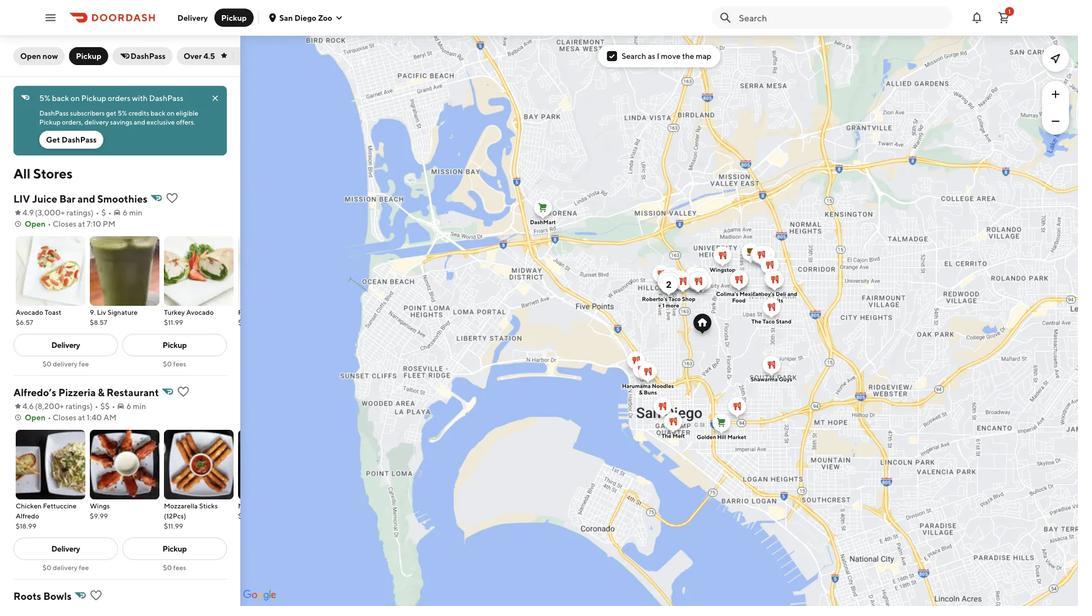 Task type: describe. For each thing, give the bounding box(es) containing it.
smoothies
[[97, 193, 148, 205]]

(12pcs)
[[164, 512, 186, 520]]

turkey
[[164, 308, 185, 316]]

orders,
[[62, 118, 83, 126]]

dashpass up with at the top of page
[[131, 51, 166, 61]]

roots
[[13, 590, 41, 603]]

sticks
[[199, 502, 218, 510]]

map
[[696, 51, 712, 61]]

over 4.5 button
[[177, 47, 252, 65]]

zoo
[[318, 13, 333, 22]]

$11.00
[[238, 319, 259, 326]]

4.9
[[22, 208, 34, 217]]

) for and
[[91, 208, 94, 217]]

i
[[657, 51, 660, 61]]

over
[[184, 51, 202, 61]]

7:10
[[87, 219, 101, 229]]

as
[[648, 51, 656, 61]]

alfredo
[[16, 512, 39, 520]]

pickup right delivery button
[[221, 13, 247, 22]]

credits
[[128, 109, 149, 117]]

$9.99
[[90, 512, 108, 520]]

pizza
[[270, 502, 287, 510]]

toast
[[45, 308, 61, 316]]

• left $$
[[95, 402, 98, 411]]

alfredo's pizzeria & restaurant
[[13, 387, 159, 399]]

delivery for alfredo's pizzeria & restaurant
[[51, 545, 80, 554]]

stores
[[33, 165, 73, 181]]

diego
[[295, 13, 317, 22]]

pickup right 'now'
[[76, 51, 101, 61]]

powered by google image
[[243, 590, 276, 602]]

$8.57
[[90, 319, 107, 326]]

• left $
[[96, 208, 99, 217]]

• right $$
[[112, 402, 115, 411]]

margerita pizza $18.99
[[238, 502, 287, 520]]

delivery link for juice
[[13, 334, 118, 357]]

fettuccine
[[43, 502, 77, 510]]

san diego zoo
[[279, 13, 333, 22]]

san
[[279, 13, 293, 22]]

bar
[[59, 193, 76, 205]]

delivery link for pizzeria
[[13, 538, 118, 561]]

turkey avocado image
[[164, 237, 234, 306]]

chicken fettuccine alfredo $18.99
[[16, 502, 77, 530]]

closes for juice
[[53, 219, 76, 229]]

• down 3,000+
[[48, 219, 51, 229]]

pickup down turkey avocado $11.99
[[163, 341, 187, 350]]

search
[[622, 51, 647, 61]]

$0 fees for alfredo's pizzeria & restaurant
[[163, 564, 186, 572]]

the
[[683, 51, 695, 61]]

0 vertical spatial pickup button
[[215, 9, 254, 27]]

turkey avocado $11.99
[[164, 308, 214, 326]]

0 vertical spatial 5%
[[39, 94, 50, 103]]

at for bar
[[78, 219, 85, 229]]

delivery for &
[[53, 564, 78, 572]]

min for liv juice bar and smoothies
[[129, 208, 142, 217]]

bowl
[[255, 308, 270, 316]]

pickup link for liv juice bar and smoothies
[[122, 334, 227, 357]]

fees for alfredo's pizzeria & restaurant
[[173, 564, 186, 572]]

notification bell image
[[971, 11, 984, 24]]

liv
[[97, 308, 106, 316]]

all stores
[[13, 165, 73, 181]]

open • closes at 7:10 pm
[[25, 219, 115, 229]]

$0 for pizzeria delivery 'link'
[[43, 564, 51, 572]]

open now
[[20, 51, 58, 61]]

$6.57
[[16, 319, 33, 326]]

search as i move the map
[[622, 51, 712, 61]]

4.6
[[22, 402, 34, 411]]

1 inside button
[[1009, 8, 1011, 15]]

pickup link for alfredo's pizzeria & restaurant
[[122, 538, 227, 561]]

open for alfredo's
[[25, 413, 45, 423]]

pizzeria
[[58, 387, 96, 399]]

open menu image
[[44, 11, 57, 24]]

liv
[[13, 193, 30, 205]]

( 3,000+ ratings )
[[35, 208, 94, 217]]

back inside dashpass subscribers get 5% credits back on eligible pickup orders, delivery savings and exclusive offers.
[[151, 109, 165, 117]]

mozzarella sticks (12pcs) $11.99
[[164, 502, 218, 530]]

get dashpass button
[[39, 131, 104, 149]]

3,000+
[[38, 208, 65, 217]]

get
[[106, 109, 116, 117]]

eligible
[[176, 109, 198, 117]]

liv juice bar and smoothies
[[13, 193, 148, 205]]

alfredo's
[[13, 387, 56, 399]]

bowls
[[43, 590, 72, 603]]

$11.99 inside "mozzarella sticks (12pcs) $11.99"
[[164, 523, 183, 530]]

over 4.5
[[184, 51, 215, 61]]

chicken fettuccine alfredo image
[[16, 430, 85, 500]]

wings
[[90, 502, 110, 510]]

chicken
[[16, 502, 42, 510]]

get
[[46, 135, 60, 144]]

zoom in image
[[1050, 88, 1063, 101]]

juice
[[32, 193, 57, 205]]

$0 for liv juice bar and smoothies pickup link
[[163, 360, 172, 368]]

6 for restaurant
[[127, 402, 131, 411]]

open now button
[[13, 47, 65, 65]]

$0 fees for liv juice bar and smoothies
[[163, 360, 186, 368]]

9. liv signature image
[[90, 237, 160, 306]]

all
[[13, 165, 30, 181]]

5% back on pickup orders with dashpass
[[39, 94, 184, 103]]

offers.
[[176, 118, 195, 126]]

dashpass down the orders,
[[62, 135, 97, 144]]

5% inside dashpass subscribers get 5% credits back on eligible pickup orders, delivery savings and exclusive offers.
[[118, 109, 127, 117]]

click to add this store to your saved list image for liv juice bar and smoothies
[[165, 192, 179, 205]]

dashpass subscribers get 5% credits back on eligible pickup orders, delivery savings and exclusive offers.
[[39, 109, 200, 126]]

$0 for delivery 'link' for juice
[[43, 360, 51, 368]]

open inside button
[[20, 51, 41, 61]]

Store search: begin typing to search for stores available on DoorDash text field
[[739, 12, 946, 24]]

average rating of 4.6 out of 5 element
[[13, 401, 34, 412]]

san diego zoo button
[[268, 13, 344, 22]]

( for liv
[[35, 208, 38, 217]]



Task type: vqa. For each thing, say whether or not it's contained in the screenshot.
SMOOTHIES the NEW! Strawberry Horchata Smoothie
no



Task type: locate. For each thing, give the bounding box(es) containing it.
• $$
[[95, 402, 110, 411]]

0 vertical spatial delivery
[[84, 118, 109, 126]]

shop
[[682, 296, 696, 303], [682, 296, 696, 303]]

delivery up bowls
[[53, 564, 78, 572]]

ratings up open • closes at 7:10 pm
[[67, 208, 91, 217]]

more
[[666, 303, 680, 309], [666, 303, 680, 309]]

1 vertical spatial min
[[133, 402, 146, 411]]

now
[[43, 51, 58, 61]]

2 $0 delivery fee from the top
[[43, 564, 89, 572]]

1 at from the top
[[78, 219, 85, 229]]

6 min for liv juice bar and smoothies
[[123, 208, 142, 217]]

2 pickup link from the top
[[122, 538, 227, 561]]

avocado inside turkey avocado $11.99
[[186, 308, 214, 316]]

open down 4.6
[[25, 413, 45, 423]]

mozzarella
[[164, 502, 198, 510]]

) left • $
[[91, 208, 94, 217]]

harumama
[[622, 383, 651, 390], [622, 383, 651, 390]]

on up exclusive in the left top of the page
[[167, 109, 175, 117]]

1 horizontal spatial on
[[167, 109, 175, 117]]

dashmart
[[530, 219, 556, 226], [530, 219, 556, 226]]

2 vertical spatial delivery
[[53, 564, 78, 572]]

$18.99 down alfredo at bottom left
[[16, 523, 36, 530]]

min for alfredo's pizzeria & restaurant
[[133, 402, 146, 411]]

0 vertical spatial delivery
[[178, 13, 208, 22]]

$0 up alfredo's
[[43, 360, 51, 368]]

2 avocado from the left
[[186, 308, 214, 316]]

0 vertical spatial delivery link
[[13, 334, 118, 357]]

click to add this store to your saved list image right smoothies
[[165, 192, 179, 205]]

$11.99 inside turkey avocado $11.99
[[164, 319, 183, 326]]

1 vertical spatial $11.99
[[164, 523, 183, 530]]

0 vertical spatial min
[[129, 208, 142, 217]]

1
[[1009, 8, 1011, 15], [663, 303, 665, 309], [663, 303, 665, 309]]

1 vertical spatial 6 min
[[127, 402, 146, 411]]

$0 for alfredo's pizzeria & restaurant's pickup link
[[163, 564, 172, 572]]

delivery down the toast
[[51, 341, 80, 350]]

$0 delivery fee for pizzeria
[[43, 564, 89, 572]]

( for alfredo's
[[35, 402, 38, 411]]

delivery for bar
[[53, 360, 78, 368]]

1 vertical spatial fee
[[79, 564, 89, 572]]

avocado right turkey
[[186, 308, 214, 316]]

at for &
[[78, 413, 85, 423]]

2 delivery link from the top
[[13, 538, 118, 561]]

0 horizontal spatial back
[[52, 94, 69, 103]]

back up exclusive in the left top of the page
[[151, 109, 165, 117]]

1 horizontal spatial back
[[151, 109, 165, 117]]

)
[[91, 208, 94, 217], [90, 402, 93, 411]]

) left • $$
[[90, 402, 93, 411]]

6 down restaurant
[[127, 402, 131, 411]]

golden hill market
[[697, 434, 747, 441], [697, 434, 747, 441]]

2 closes from the top
[[53, 413, 76, 423]]

0 horizontal spatial avocado
[[16, 308, 43, 316]]

pickup up subscribers
[[81, 94, 106, 103]]

closes for pizzeria
[[53, 413, 76, 423]]

move
[[661, 51, 681, 61]]

fees down turkey avocado $11.99
[[173, 360, 186, 368]]

ratings for bar
[[67, 208, 91, 217]]

1 horizontal spatial 5%
[[118, 109, 127, 117]]

and inside dashpass subscribers get 5% credits back on eligible pickup orders, delivery savings and exclusive offers.
[[134, 118, 145, 126]]

1 vertical spatial $0 fees
[[163, 564, 186, 572]]

closes down ( 8,200+ ratings )
[[53, 413, 76, 423]]

$18.99 inside margerita pizza $18.99
[[238, 512, 259, 520]]

orders
[[108, 94, 130, 103]]

6 min for alfredo's pizzeria & restaurant
[[127, 402, 146, 411]]

1 vertical spatial delivery
[[53, 360, 78, 368]]

$18.99 inside chicken fettuccine alfredo $18.99
[[16, 523, 36, 530]]

delivery down chicken fettuccine alfredo $18.99 at the bottom
[[51, 545, 80, 554]]

1 vertical spatial click to add this store to your saved list image
[[177, 385, 190, 399]]

0 vertical spatial click to add this store to your saved list image
[[165, 192, 179, 205]]

1 items, open order cart image
[[998, 11, 1011, 24]]

dashpass up the orders,
[[39, 109, 69, 117]]

open down 4.9
[[25, 219, 45, 229]]

• right $
[[108, 208, 112, 217]]

0 vertical spatial )
[[91, 208, 94, 217]]

dashpass button
[[113, 47, 172, 65]]

$$
[[100, 402, 110, 411]]

spirits
[[767, 297, 784, 304], [767, 297, 784, 304]]

min down restaurant
[[133, 402, 146, 411]]

1 $0 fees from the top
[[163, 360, 186, 368]]

avocado
[[16, 308, 43, 316], [186, 308, 214, 316]]

( 8,200+ ratings )
[[35, 402, 93, 411]]

6 for and
[[123, 208, 128, 217]]

) for restaurant
[[90, 402, 93, 411]]

roberto's
[[642, 296, 668, 303], [642, 296, 668, 303]]

5% up savings
[[118, 109, 127, 117]]

6 min down smoothies
[[123, 208, 142, 217]]

0 horizontal spatial pickup button
[[69, 47, 108, 65]]

on up subscribers
[[71, 94, 80, 103]]

2 $0 fees from the top
[[163, 564, 186, 572]]

pickup up "get"
[[39, 118, 61, 126]]

melt
[[673, 433, 685, 440], [673, 433, 685, 440]]

1 vertical spatial pickup link
[[122, 538, 227, 561]]

pickup button right 'now'
[[69, 47, 108, 65]]

wings image
[[90, 430, 160, 500]]

min down smoothies
[[129, 208, 142, 217]]

1 $11.99 from the top
[[164, 319, 183, 326]]

subscribers
[[70, 109, 105, 117]]

colima's
[[717, 291, 739, 297], [717, 291, 739, 297]]

mozzarella sticks (12pcs) image
[[164, 430, 234, 500]]

1 avocado from the left
[[16, 308, 43, 316]]

with
[[132, 94, 148, 103]]

dashpass up exclusive in the left top of the page
[[149, 94, 184, 103]]

$11.99 down turkey
[[164, 319, 183, 326]]

6 down smoothies
[[123, 208, 128, 217]]

( right 4.9
[[35, 208, 38, 217]]

1 vertical spatial (
[[35, 402, 38, 411]]

2 fees from the top
[[173, 564, 186, 572]]

signature
[[108, 308, 138, 316]]

0 vertical spatial fee
[[79, 360, 89, 368]]

zoom out image
[[1050, 115, 1063, 128]]

mexican
[[740, 291, 762, 297], [740, 291, 762, 297]]

6 min
[[123, 208, 142, 217], [127, 402, 146, 411]]

fee for &
[[79, 564, 89, 572]]

1 vertical spatial )
[[90, 402, 93, 411]]

pickup button
[[215, 9, 254, 27], [69, 47, 108, 65]]

ratings
[[67, 208, 91, 217], [66, 402, 90, 411]]

1 vertical spatial fees
[[173, 564, 186, 572]]

1 vertical spatial delivery
[[51, 341, 80, 350]]

0 vertical spatial $18.99
[[238, 512, 259, 520]]

1 button
[[993, 6, 1016, 29]]

pickup down (12pcs) at the bottom of the page
[[163, 545, 187, 554]]

1 vertical spatial open
[[25, 219, 45, 229]]

taco
[[669, 296, 681, 303], [669, 296, 681, 303], [763, 319, 775, 325], [763, 319, 775, 325]]

hill
[[718, 434, 727, 441], [718, 434, 727, 441]]

fee
[[79, 360, 89, 368], [79, 564, 89, 572]]

the taco stand
[[752, 319, 792, 325], [752, 319, 792, 325]]

0 vertical spatial ratings
[[67, 208, 91, 217]]

0 vertical spatial fees
[[173, 360, 186, 368]]

at
[[78, 219, 85, 229], [78, 413, 85, 423]]

1 fee from the top
[[79, 360, 89, 368]]

map region
[[104, 0, 1079, 607]]

delivery link down the toast
[[13, 334, 118, 357]]

1 vertical spatial delivery link
[[13, 538, 118, 561]]

6
[[123, 208, 128, 217], [127, 402, 131, 411]]

click to add this store to your saved list image
[[89, 589, 103, 603]]

pickup link down (12pcs) at the bottom of the page
[[122, 538, 227, 561]]

delivery inside button
[[178, 13, 208, 22]]

am
[[104, 413, 117, 423]]

1 horizontal spatial $18.99
[[238, 512, 259, 520]]

pickup button up over 4.5 button
[[215, 9, 254, 27]]

$0 down (12pcs) at the bottom of the page
[[163, 564, 172, 572]]

click to add this store to your saved list image right restaurant
[[177, 385, 190, 399]]

1 horizontal spatial avocado
[[186, 308, 214, 316]]

fatboy's
[[753, 291, 775, 297], [753, 291, 775, 297]]

0 horizontal spatial $18.99
[[16, 523, 36, 530]]

open left 'now'
[[20, 51, 41, 61]]

0 vertical spatial (
[[35, 208, 38, 217]]

1 vertical spatial 5%
[[118, 109, 127, 117]]

click to add this store to your saved list image for alfredo's pizzeria & restaurant
[[177, 385, 190, 399]]

• $
[[96, 208, 106, 217]]

0 vertical spatial $11.99
[[164, 319, 183, 326]]

$
[[101, 208, 106, 217]]

margerita
[[238, 502, 269, 510]]

1 closes from the top
[[53, 219, 76, 229]]

1 horizontal spatial pickup button
[[215, 9, 254, 27]]

9.
[[90, 308, 96, 316]]

roots bowls
[[13, 590, 72, 603]]

delivery button
[[171, 9, 215, 27]]

9. liv signature $8.57
[[90, 308, 138, 326]]

wings $9.99
[[90, 502, 110, 520]]

ratings up open • closes at 1:40 am
[[66, 402, 90, 411]]

avocado toast image
[[16, 237, 85, 306]]

delivery up over
[[178, 13, 208, 22]]

delivery inside dashpass subscribers get 5% credits back on eligible pickup orders, delivery savings and exclusive offers.
[[84, 118, 109, 126]]

1 ( from the top
[[35, 208, 38, 217]]

1 vertical spatial closes
[[53, 413, 76, 423]]

1 vertical spatial pickup button
[[69, 47, 108, 65]]

savings
[[110, 118, 132, 126]]

delivery link down chicken fettuccine alfredo $18.99 at the bottom
[[13, 538, 118, 561]]

$18.99
[[238, 512, 259, 520], [16, 523, 36, 530]]

avocado inside avocado toast $6.57
[[16, 308, 43, 316]]

$0 up roots bowls
[[43, 564, 51, 572]]

2 ( from the top
[[35, 402, 38, 411]]

$0 down turkey avocado $11.99
[[163, 360, 172, 368]]

0 horizontal spatial on
[[71, 94, 80, 103]]

fee for bar
[[79, 360, 89, 368]]

dashpass inside dashpass subscribers get 5% credits back on eligible pickup orders, delivery savings and exclusive offers.
[[39, 109, 69, 117]]

open • closes at 1:40 am
[[25, 413, 117, 423]]

$0 fees
[[163, 360, 186, 368], [163, 564, 186, 572]]

$0 delivery fee for juice
[[43, 360, 89, 368]]

pickup link
[[122, 334, 227, 357], [122, 538, 227, 561]]

buns
[[644, 390, 657, 396], [644, 390, 657, 396]]

avocado toast $6.57
[[16, 308, 61, 326]]

( right 4.6
[[35, 402, 38, 411]]

avocado up $6.57 at the bottom
[[16, 308, 43, 316]]

1 fees from the top
[[173, 360, 186, 368]]

pickup link down turkey avocado $11.99
[[122, 334, 227, 357]]

0 vertical spatial open
[[20, 51, 41, 61]]

1 vertical spatial $18.99
[[16, 523, 36, 530]]

back up the orders,
[[52, 94, 69, 103]]

$0 fees down (12pcs) at the bottom of the page
[[163, 564, 186, 572]]

1 vertical spatial $0 delivery fee
[[43, 564, 89, 572]]

fees for liv juice bar and smoothies
[[173, 360, 186, 368]]

pm
[[103, 219, 115, 229]]

0 vertical spatial $0 fees
[[163, 360, 186, 368]]

1 vertical spatial at
[[78, 413, 85, 423]]

5% down open now button
[[39, 94, 50, 103]]

0 vertical spatial 6 min
[[123, 208, 142, 217]]

$18.99 down margerita
[[238, 512, 259, 520]]

fees down (12pcs) at the bottom of the page
[[173, 564, 186, 572]]

$0 delivery fee up bowls
[[43, 564, 89, 572]]

•
[[96, 208, 99, 217], [108, 208, 112, 217], [48, 219, 51, 229], [95, 402, 98, 411], [112, 402, 115, 411], [48, 413, 51, 423]]

get dashpass
[[46, 135, 97, 144]]

4.5
[[204, 51, 215, 61]]

market
[[728, 434, 747, 441], [728, 434, 747, 441]]

0 horizontal spatial 5%
[[39, 94, 50, 103]]

pickup inside dashpass subscribers get 5% credits back on eligible pickup orders, delivery savings and exclusive offers.
[[39, 118, 61, 126]]

Search as I move the map checkbox
[[607, 51, 617, 61]]

0 vertical spatial 6
[[123, 208, 128, 217]]

2 vertical spatial delivery
[[51, 545, 80, 554]]

2 at from the top
[[78, 413, 85, 423]]

6 min down restaurant
[[127, 402, 146, 411]]

$0 fees down turkey avocado $11.99
[[163, 360, 186, 368]]

deli
[[776, 291, 787, 297], [776, 291, 787, 297]]

at left 1:40
[[78, 413, 85, 423]]

1 vertical spatial on
[[167, 109, 175, 117]]

restaurant
[[107, 387, 159, 399]]

2 $11.99 from the top
[[164, 523, 183, 530]]

fruit bowl $11.00
[[238, 308, 270, 326]]

0 vertical spatial closes
[[53, 219, 76, 229]]

• down 8,200+
[[48, 413, 51, 423]]

delivery for liv juice bar and smoothies
[[51, 341, 80, 350]]

1 $0 delivery fee from the top
[[43, 360, 89, 368]]

open
[[20, 51, 41, 61], [25, 219, 45, 229], [25, 413, 45, 423]]

1 vertical spatial 6
[[127, 402, 131, 411]]

click to add this store to your saved list image
[[165, 192, 179, 205], [177, 385, 190, 399]]

1 vertical spatial ratings
[[66, 402, 90, 411]]

fruit
[[238, 308, 253, 316]]

1 pickup link from the top
[[122, 334, 227, 357]]

0 vertical spatial pickup link
[[122, 334, 227, 357]]

1 delivery link from the top
[[13, 334, 118, 357]]

0 vertical spatial on
[[71, 94, 80, 103]]

1:40
[[87, 413, 102, 423]]

0 vertical spatial back
[[52, 94, 69, 103]]

delivery up 'pizzeria'
[[53, 360, 78, 368]]

on inside dashpass subscribers get 5% credits back on eligible pickup orders, delivery savings and exclusive offers.
[[167, 109, 175, 117]]

2 vertical spatial open
[[25, 413, 45, 423]]

delivery down subscribers
[[84, 118, 109, 126]]

at left 7:10
[[78, 219, 85, 229]]

2 fee from the top
[[79, 564, 89, 572]]

closes down ( 3,000+ ratings ) in the left of the page
[[53, 219, 76, 229]]

pickup
[[221, 13, 247, 22], [76, 51, 101, 61], [81, 94, 106, 103], [39, 118, 61, 126], [163, 341, 187, 350], [163, 545, 187, 554]]

0 vertical spatial at
[[78, 219, 85, 229]]

average rating of 4.9 out of 5 element
[[13, 207, 34, 219]]

0 vertical spatial $0 delivery fee
[[43, 360, 89, 368]]

1 vertical spatial back
[[151, 109, 165, 117]]

$0
[[43, 360, 51, 368], [163, 360, 172, 368], [43, 564, 51, 572], [163, 564, 172, 572]]

open for liv
[[25, 219, 45, 229]]

recenter the map image
[[1050, 52, 1063, 65]]

$11.99 down (12pcs) at the bottom of the page
[[164, 523, 183, 530]]

ratings for &
[[66, 402, 90, 411]]

harumama noodles & buns
[[622, 383, 674, 396], [622, 383, 674, 396]]

8,200+
[[38, 402, 64, 411]]

$0 delivery fee up 'pizzeria'
[[43, 360, 89, 368]]

exclusive
[[147, 118, 175, 126]]



